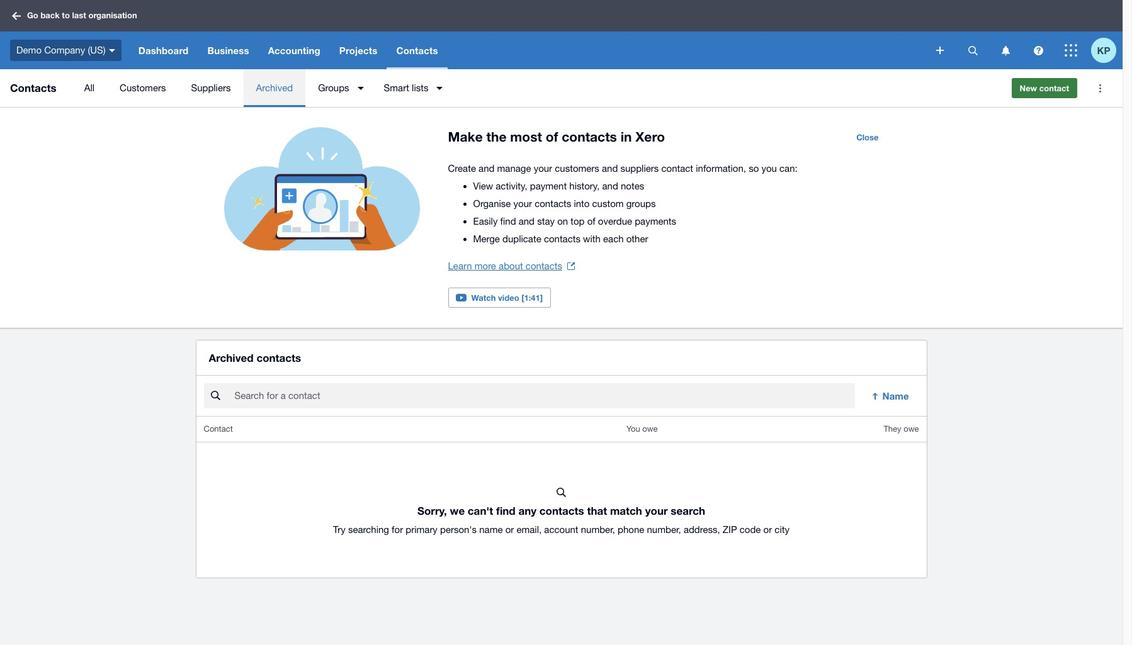 Task type: locate. For each thing, give the bounding box(es) containing it.
dashboard
[[138, 45, 189, 56]]

of
[[546, 129, 558, 145], [587, 216, 596, 227]]

payment
[[530, 181, 567, 191]]

they
[[884, 425, 902, 434]]

name button
[[863, 384, 919, 409]]

create
[[448, 163, 476, 174]]

archived button
[[243, 69, 306, 107]]

number,
[[581, 525, 615, 535], [647, 525, 681, 535]]

customers
[[120, 83, 166, 93]]

1 vertical spatial contact
[[662, 163, 693, 174]]

of right most
[[546, 129, 558, 145]]

customers button
[[107, 69, 179, 107]]

0 vertical spatial your
[[534, 163, 552, 174]]

1 owe from the left
[[643, 425, 658, 434]]

0 horizontal spatial svg image
[[937, 47, 944, 54]]

your up "payment"
[[534, 163, 552, 174]]

find
[[500, 216, 516, 227], [496, 505, 516, 518]]

2 horizontal spatial your
[[645, 505, 668, 518]]

business
[[207, 45, 249, 56]]

smart lists
[[384, 83, 429, 93]]

1 vertical spatial contacts
[[10, 81, 56, 94]]

easily find and stay on top of overdue payments
[[473, 216, 676, 227]]

1 number, from the left
[[581, 525, 615, 535]]

contacts inside contact list table element
[[540, 505, 584, 518]]

1 horizontal spatial or
[[764, 525, 772, 535]]

you
[[762, 163, 777, 174]]

find left any
[[496, 505, 516, 518]]

phone
[[618, 525, 645, 535]]

contacts
[[396, 45, 438, 56], [10, 81, 56, 94]]

owe right you
[[643, 425, 658, 434]]

2 vertical spatial your
[[645, 505, 668, 518]]

1 horizontal spatial of
[[587, 216, 596, 227]]

banner
[[0, 0, 1123, 69]]

zip
[[723, 525, 737, 535]]

owe right they
[[904, 425, 919, 434]]

find up duplicate
[[500, 216, 516, 227]]

contact
[[204, 425, 233, 434]]

business button
[[198, 31, 259, 69]]

0 horizontal spatial your
[[514, 198, 532, 209]]

you owe
[[627, 425, 658, 434]]

your down activity,
[[514, 198, 532, 209]]

and up duplicate
[[519, 216, 535, 227]]

organise your contacts into custom groups
[[473, 198, 656, 209]]

1 vertical spatial find
[[496, 505, 516, 518]]

view activity, payment history, and notes
[[473, 181, 644, 191]]

video
[[498, 293, 519, 303]]

manage
[[497, 163, 531, 174]]

top
[[571, 216, 585, 227]]

svg image inside go back to last organisation link
[[12, 12, 21, 20]]

watch video [1:41]
[[471, 293, 543, 303]]

[1:41]
[[522, 293, 543, 303]]

all
[[84, 83, 95, 93]]

menu
[[72, 69, 1002, 107]]

suppliers
[[621, 163, 659, 174]]

1 vertical spatial archived
[[209, 351, 254, 365]]

customers
[[555, 163, 599, 174]]

can't
[[468, 505, 493, 518]]

searching
[[348, 525, 389, 535]]

try
[[333, 525, 346, 535]]

number, down 'search'
[[647, 525, 681, 535]]

merge
[[473, 234, 500, 244]]

1 horizontal spatial archived
[[256, 83, 293, 93]]

close
[[857, 132, 879, 142]]

contacts inside 'popup button'
[[396, 45, 438, 56]]

1 vertical spatial of
[[587, 216, 596, 227]]

svg image
[[968, 46, 978, 55], [937, 47, 944, 54]]

your right match
[[645, 505, 668, 518]]

address,
[[684, 525, 720, 535]]

or
[[506, 525, 514, 535], [764, 525, 772, 535]]

0 horizontal spatial number,
[[581, 525, 615, 535]]

archived inside button
[[256, 83, 293, 93]]

0 vertical spatial contact
[[1040, 83, 1069, 93]]

watch video [1:41] button
[[448, 288, 551, 308]]

account
[[544, 525, 579, 535]]

suppliers button
[[179, 69, 243, 107]]

into
[[574, 198, 590, 209]]

owe for they owe
[[904, 425, 919, 434]]

primary
[[406, 525, 438, 535]]

or left city
[[764, 525, 772, 535]]

2 number, from the left
[[647, 525, 681, 535]]

number, down that
[[581, 525, 615, 535]]

organisation
[[88, 10, 137, 20]]

learn more about contacts link
[[448, 258, 575, 275]]

new contact button
[[1012, 78, 1078, 98]]

projects button
[[330, 31, 387, 69]]

Search for a contact field
[[233, 384, 855, 408]]

of right top
[[587, 216, 596, 227]]

find inside contact list table element
[[496, 505, 516, 518]]

company
[[44, 45, 85, 55]]

1 vertical spatial your
[[514, 198, 532, 209]]

0 horizontal spatial owe
[[643, 425, 658, 434]]

contact inside 'new contact' button
[[1040, 83, 1069, 93]]

1 horizontal spatial number,
[[647, 525, 681, 535]]

1 horizontal spatial owe
[[904, 425, 919, 434]]

1 horizontal spatial contact
[[1040, 83, 1069, 93]]

contact
[[1040, 83, 1069, 93], [662, 163, 693, 174]]

2 owe from the left
[[904, 425, 919, 434]]

kp button
[[1091, 31, 1123, 69]]

your
[[534, 163, 552, 174], [514, 198, 532, 209], [645, 505, 668, 518]]

0 horizontal spatial or
[[506, 525, 514, 535]]

0 horizontal spatial archived
[[209, 351, 254, 365]]

0 horizontal spatial contact
[[662, 163, 693, 174]]

svg image
[[12, 12, 21, 20], [1065, 44, 1078, 57], [1002, 46, 1010, 55], [1034, 46, 1043, 55], [109, 49, 115, 52]]

contact right new
[[1040, 83, 1069, 93]]

contacts down demo
[[10, 81, 56, 94]]

1 horizontal spatial contacts
[[396, 45, 438, 56]]

contact right suppliers
[[662, 163, 693, 174]]

organise
[[473, 198, 511, 209]]

1 or from the left
[[506, 525, 514, 535]]

so
[[749, 163, 759, 174]]

city
[[775, 525, 790, 535]]

1 horizontal spatial your
[[534, 163, 552, 174]]

create and manage your customers and suppliers contact information, so you can:
[[448, 163, 798, 174]]

or right 'name'
[[506, 525, 514, 535]]

xero
[[636, 129, 665, 145]]

contacts up lists
[[396, 45, 438, 56]]

new contact
[[1020, 83, 1069, 93]]

information,
[[696, 163, 746, 174]]

archived
[[256, 83, 293, 93], [209, 351, 254, 365]]

and
[[479, 163, 495, 174], [602, 163, 618, 174], [602, 181, 618, 191], [519, 216, 535, 227]]

0 vertical spatial of
[[546, 129, 558, 145]]

learn more about contacts
[[448, 261, 562, 271]]

0 vertical spatial archived
[[256, 83, 293, 93]]

accounting button
[[259, 31, 330, 69]]

0 vertical spatial contacts
[[396, 45, 438, 56]]

contacts
[[562, 129, 617, 145], [535, 198, 571, 209], [544, 234, 581, 244], [526, 261, 562, 271], [257, 351, 301, 365], [540, 505, 584, 518]]

custom
[[592, 198, 624, 209]]

any
[[519, 505, 537, 518]]

we
[[450, 505, 465, 518]]



Task type: describe. For each thing, give the bounding box(es) containing it.
and left suppliers
[[602, 163, 618, 174]]

view
[[473, 181, 493, 191]]

name
[[479, 525, 503, 535]]

the
[[487, 129, 507, 145]]

demo
[[16, 45, 42, 55]]

person's
[[440, 525, 477, 535]]

owe for you owe
[[643, 425, 658, 434]]

about
[[499, 261, 523, 271]]

0 vertical spatial find
[[500, 216, 516, 227]]

smart
[[384, 83, 409, 93]]

2 or from the left
[[764, 525, 772, 535]]

demo company (us) button
[[0, 31, 129, 69]]

and up custom
[[602, 181, 618, 191]]

activity,
[[496, 181, 528, 191]]

groups button
[[306, 69, 371, 107]]

archived for archived contacts
[[209, 351, 254, 365]]

projects
[[339, 45, 378, 56]]

all button
[[72, 69, 107, 107]]

smart lists button
[[371, 69, 451, 107]]

archived menu item
[[243, 69, 306, 107]]

history,
[[570, 181, 600, 191]]

archived contacts
[[209, 351, 301, 365]]

most
[[510, 129, 542, 145]]

contacts button
[[387, 31, 448, 69]]

last
[[72, 10, 86, 20]]

archived for archived
[[256, 83, 293, 93]]

new
[[1020, 83, 1037, 93]]

go back to last organisation
[[27, 10, 137, 20]]

in
[[621, 129, 632, 145]]

1 horizontal spatial svg image
[[968, 46, 978, 55]]

learn
[[448, 261, 472, 271]]

merge duplicate contacts with each other
[[473, 234, 648, 244]]

to
[[62, 10, 70, 20]]

email,
[[517, 525, 542, 535]]

contact list table element
[[196, 417, 927, 578]]

groups
[[318, 83, 349, 93]]

can:
[[780, 163, 798, 174]]

match
[[610, 505, 642, 518]]

(us)
[[88, 45, 106, 55]]

lists
[[412, 83, 429, 93]]

sorry, we can't find any contacts that match your search
[[417, 505, 705, 518]]

you
[[627, 425, 640, 434]]

notes
[[621, 181, 644, 191]]

for
[[392, 525, 403, 535]]

back
[[41, 10, 60, 20]]

svg image inside demo company (us) popup button
[[109, 49, 115, 52]]

stay
[[537, 216, 555, 227]]

watch
[[471, 293, 496, 303]]

0 horizontal spatial of
[[546, 129, 558, 145]]

try searching for primary person's name or email, account number, phone number, address, zip code or city
[[333, 525, 790, 535]]

easily
[[473, 216, 498, 227]]

actions menu image
[[1088, 76, 1113, 101]]

close button
[[849, 127, 886, 147]]

menu containing all
[[72, 69, 1002, 107]]

payments
[[635, 216, 676, 227]]

sorry,
[[417, 505, 447, 518]]

banner containing kp
[[0, 0, 1123, 69]]

duplicate
[[503, 234, 541, 244]]

overdue
[[598, 216, 632, 227]]

make the most of contacts in xero
[[448, 129, 665, 145]]

they owe
[[884, 425, 919, 434]]

suppliers
[[191, 83, 231, 93]]

with
[[583, 234, 601, 244]]

groups
[[626, 198, 656, 209]]

your inside contact list table element
[[645, 505, 668, 518]]

that
[[587, 505, 607, 518]]

and up view
[[479, 163, 495, 174]]

go back to last organisation link
[[8, 5, 145, 27]]

kp
[[1097, 44, 1111, 56]]

code
[[740, 525, 761, 535]]

search
[[671, 505, 705, 518]]

on
[[557, 216, 568, 227]]

accounting
[[268, 45, 320, 56]]

0 horizontal spatial contacts
[[10, 81, 56, 94]]



Task type: vqa. For each thing, say whether or not it's contained in the screenshot.
THE PAYMENT
yes



